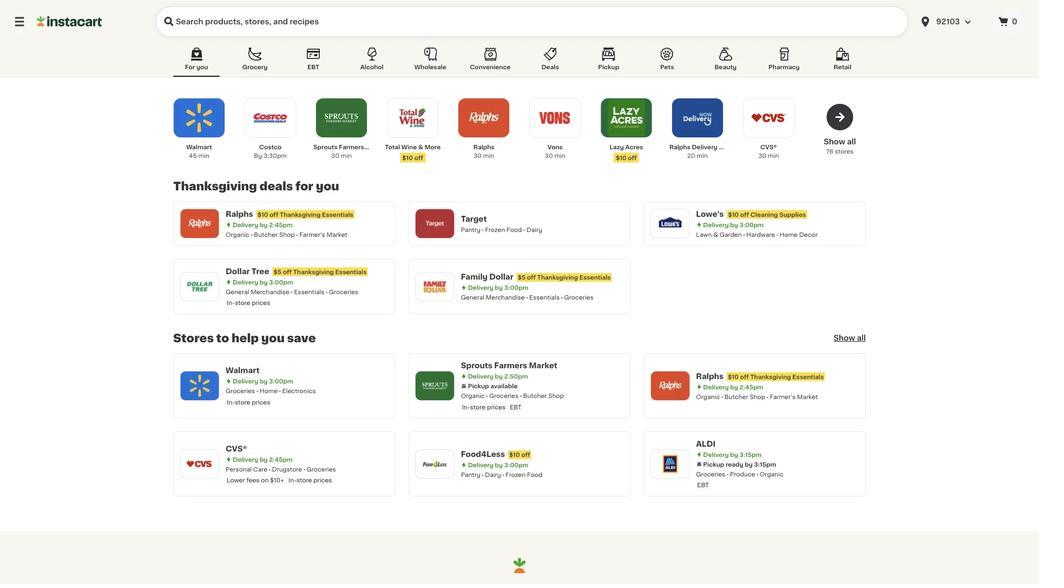Task type: describe. For each thing, give the bounding box(es) containing it.
stores
[[173, 333, 214, 344]]

lazy acres $10 off
[[610, 144, 643, 161]]

1 horizontal spatial dollar
[[489, 273, 513, 281]]

convenience button
[[466, 45, 515, 77]]

food4less
[[461, 451, 505, 458]]

drugstore
[[272, 467, 302, 472]]

by for the topmost ralphs logo
[[260, 222, 268, 228]]

off inside the lazy acres $10 off
[[628, 155, 637, 161]]

general merchandise essentials groceries
[[461, 295, 594, 301]]

delivery by 3:00pm for family dollar
[[468, 285, 528, 291]]

ready
[[726, 462, 743, 468]]

farmers for sprouts farmers market 30 min
[[339, 144, 364, 150]]

off inside family dollar $5 off thanksgiving essentials
[[527, 275, 536, 280]]

ebt button
[[290, 45, 337, 77]]

1 vertical spatial &
[[713, 232, 718, 238]]

pets
[[660, 64, 674, 70]]

wine
[[401, 144, 417, 150]]

$5 for dollar tree
[[274, 269, 281, 275]]

grocery
[[242, 64, 268, 70]]

cleaning
[[751, 212, 778, 218]]

0 horizontal spatial organic butcher shop farmer's market
[[226, 232, 347, 238]]

off inside food4less $10 off
[[521, 452, 530, 458]]

shop categories tab list
[[173, 45, 866, 77]]

help
[[232, 333, 259, 344]]

farmers for sprouts farmers market
[[494, 362, 527, 370]]

acres
[[625, 144, 643, 150]]

walmart 45 min
[[186, 144, 212, 159]]

2 pantry from the top
[[461, 472, 480, 478]]

delivery by 3:15pm
[[703, 452, 762, 458]]

deals
[[541, 64, 559, 70]]

garden
[[720, 232, 742, 238]]

family dollar logo image
[[421, 273, 449, 301]]

shop for rightmost ralphs logo
[[750, 394, 765, 400]]

0
[[1012, 18, 1017, 25]]

hardware
[[746, 232, 775, 238]]

pickup for aldi
[[703, 462, 724, 468]]

min for cvs® 30 min
[[768, 153, 779, 159]]

1 vertical spatial 3:15pm
[[754, 462, 776, 468]]

$10 for lowe's logo on the top right
[[728, 212, 739, 218]]

merchandise for general merchandise essentials groceries
[[486, 295, 525, 301]]

ralphs delivery now image
[[679, 100, 716, 136]]

food for target
[[507, 227, 522, 233]]

delivery for dollar tree logo
[[233, 279, 258, 285]]

by for cvs® logo
[[260, 457, 268, 463]]

show all
[[834, 334, 866, 342]]

by for food4less logo
[[495, 462, 503, 468]]

3:00pm for dollar tree
[[269, 279, 293, 285]]

1 vertical spatial farmer's
[[770, 394, 796, 400]]

dollar tree logo image
[[186, 273, 214, 301]]

wholesale button
[[407, 45, 454, 77]]

wholesale
[[414, 64, 446, 70]]

family
[[461, 273, 488, 281]]

alcohol button
[[349, 45, 395, 77]]

delivery for family dollar logo
[[468, 285, 494, 291]]

3:30pm
[[264, 153, 287, 159]]

& inside total wine & more $10 off
[[418, 144, 423, 150]]

2:45pm for cvs® logo
[[269, 457, 293, 463]]

sprouts for sprouts farmers market 30 min
[[313, 144, 338, 150]]

pantry inside target pantry frozen food dairy
[[461, 227, 480, 233]]

min inside the ralphs delivery now 20 min
[[697, 153, 708, 159]]

organic up aldi
[[696, 394, 720, 400]]

by for rightmost ralphs logo
[[730, 384, 738, 390]]

to
[[216, 333, 229, 344]]

off inside the lowe's $10 off cleaning supplies
[[740, 212, 749, 218]]

1 horizontal spatial home
[[780, 232, 798, 238]]

cvs® logo image
[[186, 450, 214, 478]]

$10+
[[270, 478, 284, 484]]

on
[[261, 478, 269, 484]]

butcher for the topmost ralphs logo
[[254, 232, 278, 238]]

groceries home electronics in-store prices
[[226, 388, 316, 405]]

30 for vons 30 min
[[545, 153, 553, 159]]

frozen for target
[[485, 227, 505, 233]]

organic inside the groceries produce organic ebt
[[760, 471, 784, 477]]

stores to help you save
[[173, 333, 316, 344]]

groceries inside the groceries produce organic ebt
[[696, 471, 725, 477]]

costco
[[259, 144, 282, 150]]

essentials inside dollar tree $5 off thanksgiving essentials
[[335, 269, 367, 275]]

pickup ready by 3:15pm
[[703, 462, 776, 468]]

retail
[[834, 64, 851, 70]]

tab panel containing thanksgiving deals for you
[[168, 95, 871, 497]]

target
[[461, 215, 487, 223]]

essentials inside family dollar $5 off thanksgiving essentials
[[579, 275, 611, 280]]

lower
[[227, 478, 245, 484]]

cvs® for cvs®
[[226, 445, 247, 453]]

decor
[[799, 232, 818, 238]]

by
[[254, 153, 262, 159]]

$5 for family dollar
[[518, 275, 526, 280]]

sprouts farmers market logo image
[[421, 372, 449, 400]]

organic down thanksgiving deals for you
[[226, 232, 249, 238]]

sprouts farmers market image
[[323, 100, 360, 136]]

cvs® 30 min
[[758, 144, 779, 159]]

groceries produce organic ebt
[[696, 471, 784, 488]]

thanksgiving deals for you
[[173, 181, 339, 192]]

sprouts farmers market 30 min
[[313, 144, 387, 159]]

target logo image
[[421, 210, 449, 238]]

0 vertical spatial ralphs logo image
[[186, 210, 214, 238]]

pharmacy button
[[761, 45, 807, 77]]

shop for the topmost ralphs logo
[[279, 232, 295, 238]]

butcher for rightmost ralphs logo
[[725, 394, 748, 400]]

pickup available
[[468, 383, 518, 389]]

stores
[[835, 149, 854, 155]]

by for family dollar logo
[[495, 285, 503, 291]]

dollar tree $5 off thanksgiving essentials
[[226, 268, 367, 275]]

fees
[[246, 478, 260, 484]]

2:50pm
[[504, 374, 528, 380]]

0 vertical spatial 3:15pm
[[740, 452, 762, 458]]

grocery button
[[232, 45, 278, 77]]

off inside total wine & more $10 off
[[414, 155, 423, 161]]

by for aldi logo
[[730, 452, 738, 458]]

food4less $10 off
[[461, 451, 530, 458]]

retail button
[[819, 45, 866, 77]]

by for "walmart logo" in the bottom left of the page
[[260, 379, 268, 385]]

vons 30 min
[[545, 144, 565, 159]]

76
[[826, 149, 833, 155]]

care
[[253, 467, 267, 472]]

2:45pm for the topmost ralphs logo
[[269, 222, 293, 228]]

lazy acres image
[[608, 100, 645, 136]]

delivery by 2:45pm for the topmost ralphs logo
[[233, 222, 293, 228]]

supplies
[[779, 212, 806, 218]]

delivery by 3:00pm for dollar tree
[[233, 279, 293, 285]]

total wine & more $10 off
[[385, 144, 441, 161]]

show all 76 stores
[[824, 138, 856, 155]]

family dollar $5 off thanksgiving essentials
[[461, 273, 611, 281]]

deals button
[[527, 45, 573, 77]]

groceries down family dollar $5 off thanksgiving essentials
[[564, 295, 594, 301]]

thanksgiving inside dollar tree $5 off thanksgiving essentials
[[293, 269, 334, 275]]

in- inside organic groceries butcher shop in-store prices ebt
[[462, 404, 470, 410]]

groceries inside general merchandise essentials groceries in-store prices
[[329, 289, 358, 295]]

vons
[[548, 144, 563, 150]]

essentials inside general merchandise essentials groceries in-store prices
[[294, 289, 324, 295]]

total
[[385, 144, 400, 150]]

dairy inside target pantry frozen food dairy
[[526, 227, 542, 233]]

butcher inside organic groceries butcher shop in-store prices ebt
[[523, 393, 547, 399]]

delivery for "walmart logo" in the bottom left of the page
[[233, 379, 258, 385]]

ralphs delivery now 20 min
[[669, 144, 733, 159]]

delivery by 3:00pm for food4less
[[468, 462, 528, 468]]

1 horizontal spatial ralphs logo image
[[656, 372, 684, 400]]

produce
[[730, 471, 755, 477]]

ralphs image
[[466, 100, 502, 136]]

home inside groceries home electronics in-store prices
[[260, 388, 278, 394]]

prices inside groceries home electronics in-store prices
[[252, 399, 270, 405]]

3:00pm for family dollar
[[504, 285, 528, 291]]

available
[[490, 383, 518, 389]]

pantry dairy frozen food
[[461, 472, 542, 478]]

frozen for pantry
[[506, 472, 526, 478]]

ralphs $10 off thanksgiving essentials for the topmost ralphs logo
[[226, 210, 353, 218]]

ebt inside button
[[307, 64, 319, 70]]

pets button
[[644, 45, 690, 77]]

total wine & more image
[[394, 100, 431, 136]]

lazy
[[610, 144, 624, 150]]

show for show all
[[834, 334, 855, 342]]

by for lowe's logo on the top right
[[730, 222, 738, 228]]

delivery by 2:50pm
[[468, 374, 528, 380]]

45
[[189, 153, 197, 159]]

in- inside general merchandise essentials groceries in-store prices
[[227, 300, 235, 306]]



Task type: vqa. For each thing, say whether or not it's contained in the screenshot.


Task type: locate. For each thing, give the bounding box(es) containing it.
cvs® for cvs® 30 min
[[760, 144, 777, 150]]

costco image
[[252, 100, 289, 136]]

beauty button
[[702, 45, 749, 77]]

store
[[235, 300, 250, 306], [235, 399, 250, 405], [470, 404, 486, 410], [297, 478, 312, 484]]

3:00pm up pantry dairy frozen food
[[504, 462, 528, 468]]

0 vertical spatial farmer's
[[299, 232, 325, 238]]

1 vertical spatial 2:45pm
[[740, 384, 763, 390]]

2 30 from the left
[[474, 153, 482, 159]]

0 horizontal spatial shop
[[279, 232, 295, 238]]

general inside general merchandise essentials groceries in-store prices
[[226, 289, 249, 295]]

convenience
[[470, 64, 511, 70]]

you for stores to help you save
[[261, 333, 285, 344]]

0 horizontal spatial farmer's
[[299, 232, 325, 238]]

instacart image
[[37, 15, 102, 28]]

essentials
[[322, 212, 353, 218], [335, 269, 367, 275], [579, 275, 611, 280], [294, 289, 324, 295], [529, 295, 560, 301], [793, 374, 824, 380]]

in- inside groceries home electronics in-store prices
[[227, 399, 235, 405]]

prices
[[252, 300, 270, 306], [252, 399, 270, 405], [487, 404, 506, 410], [313, 478, 332, 484]]

ralphs logo image
[[186, 210, 214, 238], [656, 372, 684, 400]]

3:00pm down the lowe's $10 off cleaning supplies
[[740, 222, 764, 228]]

by
[[260, 222, 268, 228], [730, 222, 738, 228], [260, 279, 268, 285], [495, 285, 503, 291], [495, 374, 503, 380], [260, 379, 268, 385], [730, 384, 738, 390], [730, 452, 738, 458], [260, 457, 268, 463], [745, 462, 753, 468], [495, 462, 503, 468]]

off inside dollar tree $5 off thanksgiving essentials
[[283, 269, 292, 275]]

store up stores to help you save
[[235, 300, 250, 306]]

lowe's
[[696, 210, 724, 218]]

sprouts down sprouts farmers market image
[[313, 144, 338, 150]]

ralphs $10 off thanksgiving essentials
[[226, 210, 353, 218], [696, 372, 824, 380]]

merchandise
[[251, 289, 290, 295], [486, 295, 525, 301]]

food down food4less $10 off
[[527, 472, 542, 478]]

delivery for the topmost ralphs logo
[[233, 222, 258, 228]]

walmart
[[186, 144, 212, 150], [226, 367, 260, 375]]

aldi
[[696, 440, 716, 448]]

min inside vons 30 min
[[554, 153, 565, 159]]

3 30 from the left
[[545, 153, 553, 159]]

1 horizontal spatial sprouts
[[461, 362, 493, 370]]

1 horizontal spatial &
[[713, 232, 718, 238]]

save
[[287, 333, 316, 344]]

1 vertical spatial ralphs $10 off thanksgiving essentials
[[696, 372, 824, 380]]

0 vertical spatial cvs®
[[760, 144, 777, 150]]

merchandise inside general merchandise essentials groceries in-store prices
[[251, 289, 290, 295]]

1 horizontal spatial $5
[[518, 275, 526, 280]]

2:45pm
[[269, 222, 293, 228], [740, 384, 763, 390], [269, 457, 293, 463]]

min for walmart 45 min
[[198, 153, 209, 159]]

0 vertical spatial delivery by 2:45pm
[[233, 222, 293, 228]]

personal
[[226, 467, 252, 472]]

1 vertical spatial sprouts
[[461, 362, 493, 370]]

pickup button
[[585, 45, 632, 77]]

min for vons 30 min
[[554, 153, 565, 159]]

1 horizontal spatial walmart
[[226, 367, 260, 375]]

merchandise down tree
[[251, 289, 290, 295]]

0 vertical spatial pantry
[[461, 227, 480, 233]]

for you button
[[173, 45, 220, 77]]

walmart image
[[181, 100, 218, 136]]

$5 up general merchandise essentials groceries
[[518, 275, 526, 280]]

lawn & garden hardware home decor
[[696, 232, 818, 238]]

pharmacy
[[769, 64, 800, 70]]

1 horizontal spatial farmer's
[[770, 394, 796, 400]]

lawn
[[696, 232, 712, 238]]

sprouts up delivery by 2:50pm
[[461, 362, 493, 370]]

home left decor
[[780, 232, 798, 238]]

0 horizontal spatial you
[[196, 64, 208, 70]]

groceries down delivery by 3:15pm
[[696, 471, 725, 477]]

walmart for walmart 45 min
[[186, 144, 212, 150]]

store inside general merchandise essentials groceries in-store prices
[[235, 300, 250, 306]]

home left 'electronics'
[[260, 388, 278, 394]]

30 inside cvs® 30 min
[[758, 153, 766, 159]]

dairy up family dollar $5 off thanksgiving essentials
[[526, 227, 542, 233]]

None search field
[[156, 6, 908, 37]]

0 button
[[990, 11, 1026, 32]]

target pantry frozen food dairy
[[461, 215, 542, 233]]

farmers inside sprouts farmers market 30 min
[[339, 144, 364, 150]]

1 vertical spatial all
[[857, 334, 866, 342]]

0 horizontal spatial pickup
[[468, 383, 489, 389]]

walmart logo image
[[186, 372, 214, 400]]

merchandise down family dollar $5 off thanksgiving essentials
[[486, 295, 525, 301]]

sprouts for sprouts farmers market
[[461, 362, 493, 370]]

walmart down stores to help you save
[[226, 367, 260, 375]]

3:00pm up general merchandise essentials groceries
[[504, 285, 528, 291]]

show for show all 76 stores
[[824, 138, 845, 146]]

0 horizontal spatial ralphs logo image
[[186, 210, 214, 238]]

30 for ralphs 30 min
[[474, 153, 482, 159]]

prices inside organic groceries butcher shop in-store prices ebt
[[487, 404, 506, 410]]

1 horizontal spatial ebt
[[510, 404, 521, 410]]

1 horizontal spatial pickup
[[598, 64, 619, 70]]

2 vertical spatial ebt
[[697, 482, 709, 488]]

3:15pm up the pickup ready by 3:15pm
[[740, 452, 762, 458]]

delivery by 3:00pm up garden in the top of the page
[[703, 222, 764, 228]]

delivery by 3:00pm up groceries home electronics in-store prices
[[233, 379, 293, 385]]

dairy down food4less $10 off
[[485, 472, 501, 478]]

delivery by 2:45pm for rightmost ralphs logo
[[703, 384, 763, 390]]

30 down sprouts farmers market image
[[331, 153, 339, 159]]

1 horizontal spatial dairy
[[526, 227, 542, 233]]

tab panel
[[168, 95, 871, 497]]

min down sprouts farmers market image
[[341, 153, 352, 159]]

alcohol
[[360, 64, 384, 70]]

farmer's
[[299, 232, 325, 238], [770, 394, 796, 400]]

20
[[687, 153, 695, 159]]

0 vertical spatial 2:45pm
[[269, 222, 293, 228]]

sprouts farmers market
[[461, 362, 557, 370]]

shop inside organic groceries butcher shop in-store prices ebt
[[548, 393, 564, 399]]

2 vertical spatial 2:45pm
[[269, 457, 293, 463]]

1 horizontal spatial ralphs $10 off thanksgiving essentials
[[696, 372, 824, 380]]

1 vertical spatial walmart
[[226, 367, 260, 375]]

for
[[295, 181, 313, 192]]

frozen down food4less $10 off
[[506, 472, 526, 478]]

store down drugstore
[[297, 478, 312, 484]]

1 vertical spatial ralphs logo image
[[656, 372, 684, 400]]

0 horizontal spatial &
[[418, 144, 423, 150]]

0 horizontal spatial home
[[260, 388, 278, 394]]

in- down drugstore
[[288, 478, 297, 484]]

for
[[185, 64, 195, 70]]

5 min from the left
[[697, 153, 708, 159]]

thanksgiving inside family dollar $5 off thanksgiving essentials
[[537, 275, 578, 280]]

store inside organic groceries butcher shop in-store prices ebt
[[470, 404, 486, 410]]

1 vertical spatial cvs®
[[226, 445, 247, 453]]

delivery by 3:00pm up pantry dairy frozen food
[[468, 462, 528, 468]]

store down pickup available
[[470, 404, 486, 410]]

& right wine
[[418, 144, 423, 150]]

2 horizontal spatial pickup
[[703, 462, 724, 468]]

cvs® image
[[750, 100, 787, 136]]

lowe's $10 off cleaning supplies
[[696, 210, 806, 218]]

groceries down dollar tree $5 off thanksgiving essentials
[[329, 289, 358, 295]]

1 horizontal spatial organic butcher shop farmer's market
[[696, 394, 818, 400]]

92103
[[936, 18, 960, 25]]

aldi logo image
[[656, 450, 684, 478]]

2 vertical spatial you
[[261, 333, 285, 344]]

personal care drugstore groceries lower fees on $10+ in-store prices
[[226, 467, 336, 484]]

groceries inside organic groceries butcher shop in-store prices ebt
[[489, 393, 519, 399]]

organic butcher shop farmer's market
[[226, 232, 347, 238], [696, 394, 818, 400]]

pantry down food4less on the left of page
[[461, 472, 480, 478]]

ralphs inside the ralphs delivery now 20 min
[[669, 144, 690, 150]]

min
[[198, 153, 209, 159], [341, 153, 352, 159], [483, 153, 494, 159], [554, 153, 565, 159], [697, 153, 708, 159], [768, 153, 779, 159]]

market inside sprouts farmers market 30 min
[[366, 144, 387, 150]]

1 horizontal spatial butcher
[[523, 393, 547, 399]]

min inside sprouts farmers market 30 min
[[341, 153, 352, 159]]

1 horizontal spatial all
[[857, 334, 866, 342]]

pickup up lazy acres image
[[598, 64, 619, 70]]

1 vertical spatial dairy
[[485, 472, 501, 478]]

30
[[331, 153, 339, 159], [474, 153, 482, 159], [545, 153, 553, 159], [758, 153, 766, 159]]

1 horizontal spatial cvs®
[[760, 144, 777, 150]]

vons image
[[537, 100, 574, 136]]

all for show all
[[857, 334, 866, 342]]

all
[[847, 138, 856, 146], [857, 334, 866, 342]]

min down the cvs® image
[[768, 153, 779, 159]]

costco by 3:30pm
[[254, 144, 287, 159]]

more
[[425, 144, 441, 150]]

pickup inside button
[[598, 64, 619, 70]]

1 horizontal spatial general
[[461, 295, 484, 301]]

2 horizontal spatial you
[[316, 181, 339, 192]]

$10 inside total wine & more $10 off
[[402, 155, 413, 161]]

2 92103 button from the left
[[919, 6, 984, 37]]

groceries inside personal care drugstore groceries lower fees on $10+ in-store prices
[[307, 467, 336, 472]]

0 horizontal spatial ralphs $10 off thanksgiving essentials
[[226, 210, 353, 218]]

$10 inside the lazy acres $10 off
[[616, 155, 627, 161]]

0 horizontal spatial dairy
[[485, 472, 501, 478]]

3:00pm for food4less
[[504, 462, 528, 468]]

general right dollar tree logo
[[226, 289, 249, 295]]

dollar left tree
[[226, 268, 250, 275]]

delivery by 2:45pm for cvs® logo
[[233, 457, 293, 463]]

store right "walmart logo" in the bottom left of the page
[[235, 399, 250, 405]]

delivery inside the ralphs delivery now 20 min
[[692, 144, 717, 150]]

dollar right family
[[489, 273, 513, 281]]

$5 inside dollar tree $5 off thanksgiving essentials
[[274, 269, 281, 275]]

organic groceries butcher shop in-store prices ebt
[[461, 393, 564, 410]]

all inside show all 76 stores
[[847, 138, 856, 146]]

$5 inside family dollar $5 off thanksgiving essentials
[[518, 275, 526, 280]]

4 min from the left
[[554, 153, 565, 159]]

farmers up 2:50pm
[[494, 362, 527, 370]]

in- right dollar tree logo
[[227, 300, 235, 306]]

0 vertical spatial farmers
[[339, 144, 364, 150]]

groceries down available at the left bottom of the page
[[489, 393, 519, 399]]

1 vertical spatial food
[[527, 472, 542, 478]]

1 vertical spatial home
[[260, 388, 278, 394]]

cvs® down the cvs® image
[[760, 144, 777, 150]]

min for ralphs 30 min
[[483, 153, 494, 159]]

food up family dollar $5 off thanksgiving essentials
[[507, 227, 522, 233]]

min inside walmart 45 min
[[198, 153, 209, 159]]

$10 inside the lowe's $10 off cleaning supplies
[[728, 212, 739, 218]]

delivery for sprouts farmers market logo
[[468, 374, 494, 380]]

1 horizontal spatial farmers
[[494, 362, 527, 370]]

Search field
[[156, 6, 908, 37]]

3:00pm down dollar tree $5 off thanksgiving essentials
[[269, 279, 293, 285]]

delivery by 3:00pm down tree
[[233, 279, 293, 285]]

30 for cvs® 30 min
[[758, 153, 766, 159]]

food inside target pantry frozen food dairy
[[507, 227, 522, 233]]

by for sprouts farmers market logo
[[495, 374, 503, 380]]

1 vertical spatial organic butcher shop farmer's market
[[696, 394, 818, 400]]

pickup left ready
[[703, 462, 724, 468]]

you inside "button"
[[196, 64, 208, 70]]

0 horizontal spatial farmers
[[339, 144, 364, 150]]

min down ralphs image
[[483, 153, 494, 159]]

min inside cvs® 30 min
[[768, 153, 779, 159]]

for you
[[185, 64, 208, 70]]

prices inside personal care drugstore groceries lower fees on $10+ in-store prices
[[313, 478, 332, 484]]

delivery by 3:00pm down family
[[468, 285, 528, 291]]

0 horizontal spatial frozen
[[485, 227, 505, 233]]

1 vertical spatial pickup
[[468, 383, 489, 389]]

1 vertical spatial frozen
[[506, 472, 526, 478]]

frozen inside target pantry frozen food dairy
[[485, 227, 505, 233]]

0 horizontal spatial dollar
[[226, 268, 250, 275]]

2 min from the left
[[341, 153, 352, 159]]

$10 for food4less logo
[[509, 452, 520, 458]]

1 30 from the left
[[331, 153, 339, 159]]

dairy
[[526, 227, 542, 233], [485, 472, 501, 478]]

1 horizontal spatial food
[[527, 472, 542, 478]]

store inside personal care drugstore groceries lower fees on $10+ in-store prices
[[297, 478, 312, 484]]

ebt inside the groceries produce organic ebt
[[697, 482, 709, 488]]

delivery for lowe's logo on the top right
[[703, 222, 729, 228]]

groceries
[[329, 289, 358, 295], [564, 295, 594, 301], [226, 388, 255, 394], [489, 393, 519, 399], [307, 467, 336, 472], [696, 471, 725, 477]]

delivery by 3:00pm for lowe's
[[703, 222, 764, 228]]

walmart up 45
[[186, 144, 212, 150]]

groceries inside groceries home electronics in-store prices
[[226, 388, 255, 394]]

min inside ralphs 30 min
[[483, 153, 494, 159]]

pickup for sprouts farmers market
[[468, 383, 489, 389]]

$5 right tree
[[274, 269, 281, 275]]

0 horizontal spatial food
[[507, 227, 522, 233]]

0 horizontal spatial general
[[226, 289, 249, 295]]

& right lawn at top
[[713, 232, 718, 238]]

food4less logo image
[[421, 450, 449, 478]]

food
[[507, 227, 522, 233], [527, 472, 542, 478]]

3:00pm for lowe's
[[740, 222, 764, 228]]

now
[[719, 144, 733, 150]]

ebt
[[307, 64, 319, 70], [510, 404, 521, 410], [697, 482, 709, 488]]

6 min from the left
[[768, 153, 779, 159]]

prices inside general merchandise essentials groceries in-store prices
[[252, 300, 270, 306]]

0 vertical spatial food
[[507, 227, 522, 233]]

groceries right "walmart logo" in the bottom left of the page
[[226, 388, 255, 394]]

30 inside vons 30 min
[[545, 153, 553, 159]]

ralphs 30 min
[[473, 144, 494, 159]]

30 down the cvs® image
[[758, 153, 766, 159]]

1 horizontal spatial merchandise
[[486, 295, 525, 301]]

show inside popup button
[[834, 334, 855, 342]]

1 vertical spatial farmers
[[494, 362, 527, 370]]

beauty
[[715, 64, 737, 70]]

frozen
[[485, 227, 505, 233], [506, 472, 526, 478]]

lowe's logo image
[[656, 210, 684, 238]]

0 horizontal spatial $5
[[274, 269, 281, 275]]

cvs® up personal
[[226, 445, 247, 453]]

pickup down delivery by 2:50pm
[[468, 383, 489, 389]]

3:00pm up groceries home electronics in-store prices
[[269, 379, 293, 385]]

you for thanksgiving deals for you
[[316, 181, 339, 192]]

electronics
[[282, 388, 316, 394]]

all inside show all popup button
[[857, 334, 866, 342]]

0 vertical spatial pickup
[[598, 64, 619, 70]]

all for show all 76 stores
[[847, 138, 856, 146]]

general for general merchandise essentials groceries
[[461, 295, 484, 301]]

min right 45
[[198, 153, 209, 159]]

0 vertical spatial you
[[196, 64, 208, 70]]

merchandise for general merchandise essentials groceries in-store prices
[[251, 289, 290, 295]]

0 vertical spatial dairy
[[526, 227, 542, 233]]

butcher
[[254, 232, 278, 238], [523, 393, 547, 399], [725, 394, 748, 400]]

cvs® inside cvs® 30 min
[[760, 144, 777, 150]]

delivery
[[692, 144, 717, 150], [233, 222, 258, 228], [703, 222, 729, 228], [233, 279, 258, 285], [468, 285, 494, 291], [468, 374, 494, 380], [233, 379, 258, 385], [703, 384, 729, 390], [703, 452, 729, 458], [233, 457, 258, 463], [468, 462, 494, 468]]

1 horizontal spatial shop
[[548, 393, 564, 399]]

general
[[226, 289, 249, 295], [461, 295, 484, 301]]

frozen down target on the left of the page
[[485, 227, 505, 233]]

0 horizontal spatial cvs®
[[226, 445, 247, 453]]

1 vertical spatial pantry
[[461, 472, 480, 478]]

organic inside organic groceries butcher shop in-store prices ebt
[[461, 393, 485, 399]]

$10
[[402, 155, 413, 161], [616, 155, 627, 161], [258, 212, 268, 218], [728, 212, 739, 218], [728, 374, 739, 380], [509, 452, 520, 458]]

1 horizontal spatial you
[[261, 333, 285, 344]]

2:45pm for rightmost ralphs logo
[[740, 384, 763, 390]]

0 horizontal spatial merchandise
[[251, 289, 290, 295]]

0 horizontal spatial ebt
[[307, 64, 319, 70]]

1 vertical spatial you
[[316, 181, 339, 192]]

0 vertical spatial frozen
[[485, 227, 505, 233]]

2 horizontal spatial ebt
[[697, 482, 709, 488]]

0 vertical spatial walmart
[[186, 144, 212, 150]]

1 92103 button from the left
[[913, 6, 990, 37]]

0 vertical spatial home
[[780, 232, 798, 238]]

30 inside ralphs 30 min
[[474, 153, 482, 159]]

general down family
[[461, 295, 484, 301]]

min right "20"
[[697, 153, 708, 159]]

0 horizontal spatial butcher
[[254, 232, 278, 238]]

0 horizontal spatial sprouts
[[313, 144, 338, 150]]

pickup
[[598, 64, 619, 70], [468, 383, 489, 389], [703, 462, 724, 468]]

1 vertical spatial delivery by 2:45pm
[[703, 384, 763, 390]]

farmers down sprouts farmers market image
[[339, 144, 364, 150]]

92103 button
[[913, 6, 990, 37], [919, 6, 984, 37]]

in- right "walmart logo" in the bottom left of the page
[[227, 399, 235, 405]]

$10 for the topmost ralphs logo
[[258, 212, 268, 218]]

organic
[[226, 232, 249, 238], [461, 393, 485, 399], [696, 394, 720, 400], [760, 471, 784, 477]]

by for dollar tree logo
[[260, 279, 268, 285]]

0 vertical spatial all
[[847, 138, 856, 146]]

deals
[[260, 181, 293, 192]]

2 horizontal spatial shop
[[750, 394, 765, 400]]

sprouts inside sprouts farmers market 30 min
[[313, 144, 338, 150]]

1 pantry from the top
[[461, 227, 480, 233]]

4 30 from the left
[[758, 153, 766, 159]]

0 vertical spatial ralphs $10 off thanksgiving essentials
[[226, 210, 353, 218]]

$10 inside food4less $10 off
[[509, 452, 520, 458]]

show all button
[[834, 333, 866, 344]]

walmart for walmart
[[226, 367, 260, 375]]

0 vertical spatial organic butcher shop farmer's market
[[226, 232, 347, 238]]

2 vertical spatial pickup
[[703, 462, 724, 468]]

in-
[[227, 300, 235, 306], [227, 399, 235, 405], [462, 404, 470, 410], [288, 478, 297, 484]]

general merchandise essentials groceries in-store prices
[[226, 289, 358, 306]]

ebt inside organic groceries butcher shop in-store prices ebt
[[510, 404, 521, 410]]

30 down ralphs image
[[474, 153, 482, 159]]

in- inside personal care drugstore groceries lower fees on $10+ in-store prices
[[288, 478, 297, 484]]

1 horizontal spatial frozen
[[506, 472, 526, 478]]

pantry down target on the left of the page
[[461, 227, 480, 233]]

organic down pickup available
[[461, 393, 485, 399]]

0 vertical spatial ebt
[[307, 64, 319, 70]]

0 vertical spatial sprouts
[[313, 144, 338, 150]]

store inside groceries home electronics in-store prices
[[235, 399, 250, 405]]

food for pantry
[[527, 472, 542, 478]]

delivery by 2:45pm
[[233, 222, 293, 228], [703, 384, 763, 390], [233, 457, 293, 463]]

show
[[824, 138, 845, 146], [834, 334, 855, 342]]

2 vertical spatial delivery by 2:45pm
[[233, 457, 293, 463]]

in- down pickup available
[[462, 404, 470, 410]]

$10 for rightmost ralphs logo
[[728, 374, 739, 380]]

thanksgiving
[[173, 181, 257, 192], [280, 212, 321, 218], [293, 269, 334, 275], [537, 275, 578, 280], [750, 374, 791, 380]]

delivery for food4less logo
[[468, 462, 494, 468]]

1 vertical spatial ebt
[[510, 404, 521, 410]]

3 min from the left
[[483, 153, 494, 159]]

30 inside sprouts farmers market 30 min
[[331, 153, 339, 159]]

sprouts
[[313, 144, 338, 150], [461, 362, 493, 370]]

30 down vons
[[545, 153, 553, 159]]

2 horizontal spatial butcher
[[725, 394, 748, 400]]

3:15pm up produce
[[754, 462, 776, 468]]

groceries right drugstore
[[307, 467, 336, 472]]

delivery for aldi logo
[[703, 452, 729, 458]]

delivery for cvs® logo
[[233, 457, 258, 463]]

0 vertical spatial &
[[418, 144, 423, 150]]

0 vertical spatial show
[[824, 138, 845, 146]]

1 vertical spatial show
[[834, 334, 855, 342]]

delivery for rightmost ralphs logo
[[703, 384, 729, 390]]

0 horizontal spatial all
[[847, 138, 856, 146]]

3:15pm
[[740, 452, 762, 458], [754, 462, 776, 468]]

general for general merchandise essentials groceries in-store prices
[[226, 289, 249, 295]]

ralphs $10 off thanksgiving essentials for rightmost ralphs logo
[[696, 372, 824, 380]]

1 min from the left
[[198, 153, 209, 159]]

min down vons
[[554, 153, 565, 159]]

0 horizontal spatial walmart
[[186, 144, 212, 150]]

organic right produce
[[760, 471, 784, 477]]

show inside show all 76 stores
[[824, 138, 845, 146]]



